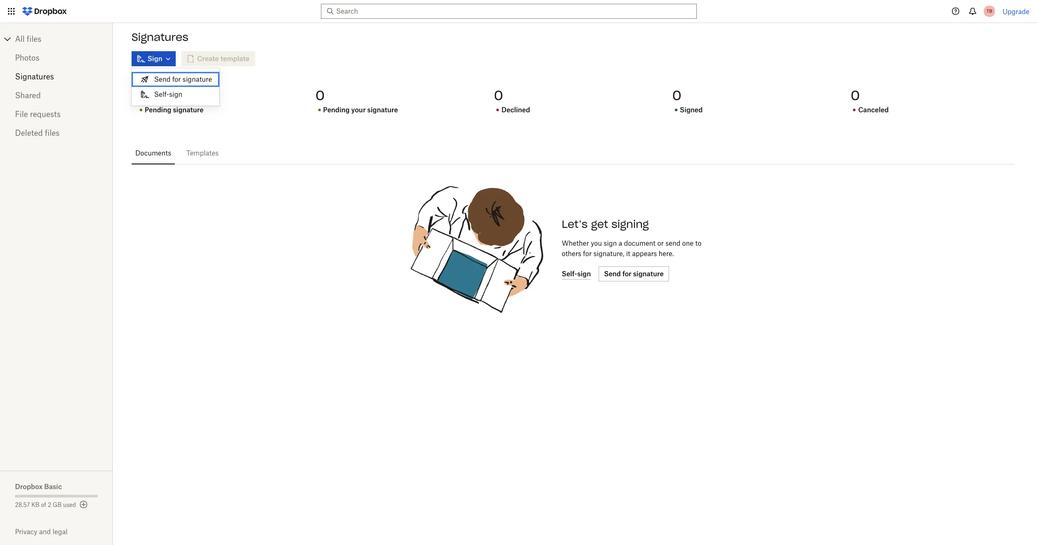 Task type: locate. For each thing, give the bounding box(es) containing it.
sign down send for signature menu item
[[169, 90, 182, 98]]

0 vertical spatial signatures
[[132, 31, 189, 44]]

for
[[172, 75, 181, 83], [583, 250, 592, 258]]

upgrade link
[[1003, 7, 1030, 15]]

documents tab
[[132, 142, 175, 164]]

whether
[[562, 239, 589, 247]]

file
[[15, 110, 28, 119]]

1 vertical spatial files
[[45, 128, 60, 138]]

1 vertical spatial signatures
[[15, 72, 54, 81]]

3 0 from the left
[[494, 87, 503, 104]]

requests
[[30, 110, 61, 119]]

signature up self-sign menu item
[[183, 75, 212, 83]]

28.57 kb of 2 gb used
[[15, 501, 76, 509]]

0 vertical spatial sign
[[169, 90, 182, 98]]

0 up declined
[[494, 87, 503, 104]]

send for signature
[[154, 75, 212, 83]]

0 for canceled
[[851, 87, 860, 104]]

signatures up the shared
[[15, 72, 54, 81]]

files
[[27, 34, 41, 44], [45, 128, 60, 138]]

1 pending from the left
[[145, 106, 171, 114]]

signature
[[183, 75, 212, 83], [173, 106, 204, 114], [367, 106, 398, 114]]

send
[[154, 75, 170, 83]]

send for signature menu item
[[132, 72, 220, 87]]

0 horizontal spatial sign
[[169, 90, 182, 98]]

deleted files
[[15, 128, 60, 138]]

signed
[[680, 106, 703, 114]]

sign left the a
[[604, 239, 617, 247]]

signature,
[[594, 250, 624, 258]]

0
[[137, 87, 146, 104], [316, 87, 325, 104], [494, 87, 503, 104], [672, 87, 682, 104], [851, 87, 860, 104]]

one
[[682, 239, 694, 247]]

1 horizontal spatial sign
[[604, 239, 617, 247]]

1 horizontal spatial pending
[[323, 106, 350, 114]]

0 left the "self-"
[[137, 87, 146, 104]]

photos
[[15, 53, 39, 63]]

4 0 from the left
[[672, 87, 682, 104]]

pending
[[145, 106, 171, 114], [323, 106, 350, 114]]

basic
[[44, 483, 62, 491]]

for down the you
[[583, 250, 592, 258]]

pending for pending signature
[[145, 106, 171, 114]]

1 vertical spatial for
[[583, 250, 592, 258]]

0 vertical spatial files
[[27, 34, 41, 44]]

files right all
[[27, 34, 41, 44]]

documents
[[135, 149, 171, 157]]

signatures up send
[[132, 31, 189, 44]]

sign
[[169, 90, 182, 98], [604, 239, 617, 247]]

pending for pending your signature
[[323, 106, 350, 114]]

signatures
[[132, 31, 189, 44], [15, 72, 54, 81]]

1 horizontal spatial files
[[45, 128, 60, 138]]

file requests link
[[15, 105, 98, 124]]

others
[[562, 250, 581, 258]]

2 pending from the left
[[323, 106, 350, 114]]

1 0 from the left
[[137, 87, 146, 104]]

pending left your
[[323, 106, 350, 114]]

0 up signed
[[672, 87, 682, 104]]

all
[[15, 34, 25, 44]]

0 horizontal spatial pending
[[145, 106, 171, 114]]

0 vertical spatial for
[[172, 75, 181, 83]]

privacy
[[15, 528, 37, 536]]

get more space image
[[78, 499, 89, 510]]

photos link
[[15, 48, 98, 67]]

1 horizontal spatial for
[[583, 250, 592, 258]]

0 horizontal spatial for
[[172, 75, 181, 83]]

files down file requests link
[[45, 128, 60, 138]]

tab list
[[132, 142, 1015, 164]]

all files
[[15, 34, 41, 44]]

0 for pending your signature
[[316, 87, 325, 104]]

0 up canceled
[[851, 87, 860, 104]]

signature for send for signature
[[183, 75, 212, 83]]

0 up pending your signature
[[316, 87, 325, 104]]

signature right your
[[367, 106, 398, 114]]

files for deleted files
[[45, 128, 60, 138]]

1 vertical spatial sign
[[604, 239, 617, 247]]

canceled
[[858, 106, 889, 114]]

5 0 from the left
[[851, 87, 860, 104]]

for right send
[[172, 75, 181, 83]]

2 0 from the left
[[316, 87, 325, 104]]

signature inside menu item
[[183, 75, 212, 83]]

dropbox logo - go to the homepage image
[[19, 4, 70, 19]]

0 horizontal spatial signatures
[[15, 72, 54, 81]]

a
[[619, 239, 622, 247]]

pending down the "self-"
[[145, 106, 171, 114]]

0 horizontal spatial files
[[27, 34, 41, 44]]

signature down self-sign menu item
[[173, 106, 204, 114]]



Task type: vqa. For each thing, say whether or not it's contained in the screenshot.
to
yes



Task type: describe. For each thing, give the bounding box(es) containing it.
self-
[[154, 90, 169, 98]]

all files link
[[15, 31, 113, 47]]

you
[[591, 239, 602, 247]]

signatures link
[[15, 67, 98, 86]]

1 horizontal spatial signatures
[[132, 31, 189, 44]]

declined
[[502, 106, 530, 114]]

signing
[[612, 218, 649, 231]]

to
[[695, 239, 702, 247]]

it
[[626, 250, 630, 258]]

28.57
[[15, 501, 30, 509]]

or
[[657, 239, 664, 247]]

document
[[624, 239, 656, 247]]

files for all files
[[27, 34, 41, 44]]

and
[[39, 528, 51, 536]]

shared link
[[15, 86, 98, 105]]

deleted files link
[[15, 124, 98, 142]]

appears
[[632, 250, 657, 258]]

shared
[[15, 91, 41, 100]]

gb
[[53, 501, 62, 509]]

let's get signing
[[562, 218, 649, 231]]

send
[[666, 239, 681, 247]]

whether you sign a document or send one to others for signature, it appears here.
[[562, 239, 702, 258]]

0 for pending signature
[[137, 87, 146, 104]]

pending signature
[[145, 106, 204, 114]]

0 for signed
[[672, 87, 682, 104]]

your
[[351, 106, 366, 114]]

templates
[[186, 149, 219, 157]]

pending your signature
[[323, 106, 398, 114]]

for inside whether you sign a document or send one to others for signature, it appears here.
[[583, 250, 592, 258]]

legal
[[53, 528, 67, 536]]

let's
[[562, 218, 588, 231]]

global header element
[[0, 0, 1037, 23]]

privacy and legal
[[15, 528, 67, 536]]

kb
[[31, 501, 39, 509]]

templates tab
[[183, 142, 222, 164]]

of
[[41, 501, 46, 509]]

self-sign menu item
[[132, 87, 220, 102]]

here.
[[659, 250, 674, 258]]

get
[[591, 218, 608, 231]]

privacy and legal link
[[15, 528, 113, 536]]

deleted
[[15, 128, 43, 138]]

self-sign
[[154, 90, 182, 98]]

0 for declined
[[494, 87, 503, 104]]

dropbox
[[15, 483, 43, 491]]

file requests
[[15, 110, 61, 119]]

used
[[63, 501, 76, 509]]

dropbox basic
[[15, 483, 62, 491]]

sign inside menu item
[[169, 90, 182, 98]]

tab list containing documents
[[132, 142, 1015, 164]]

upgrade
[[1003, 7, 1030, 15]]

signature for pending your signature
[[367, 106, 398, 114]]

2
[[48, 501, 51, 509]]

sign inside whether you sign a document or send one to others for signature, it appears here.
[[604, 239, 617, 247]]

for inside menu item
[[172, 75, 181, 83]]



